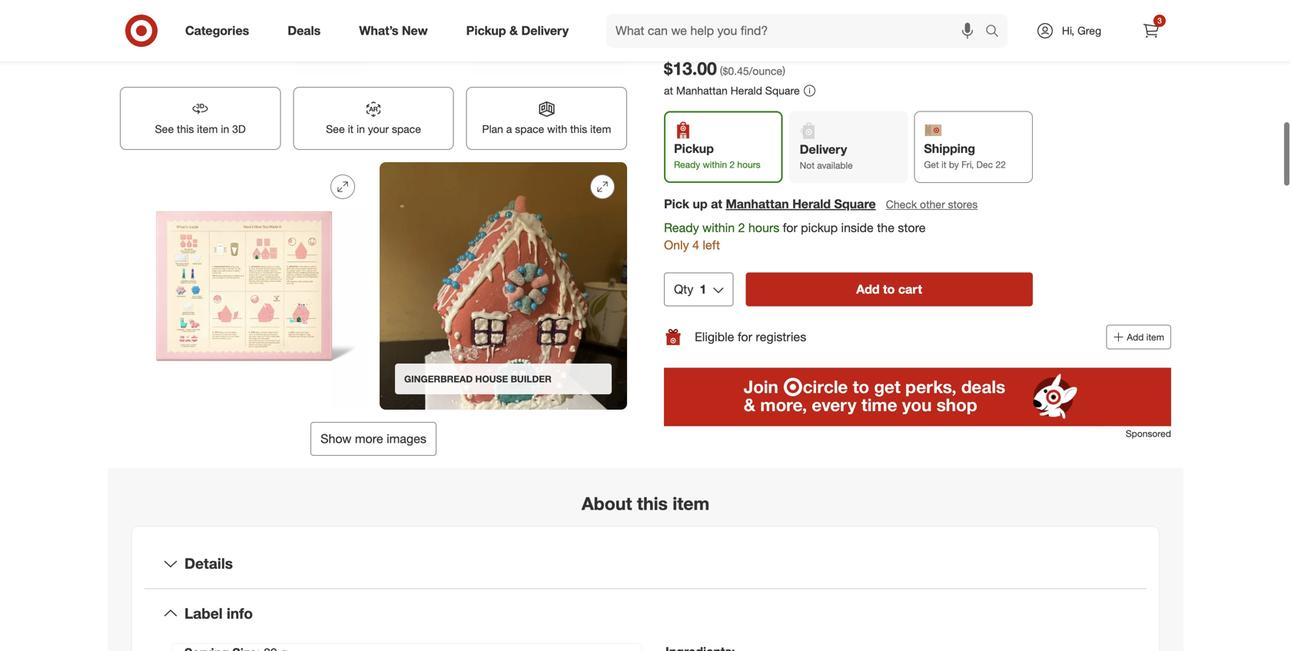 Task type: describe. For each thing, give the bounding box(es) containing it.
kit
[[664, 9, 688, 30]]

pickup for ready
[[674, 137, 714, 152]]

within inside the ready within 2 hours for pickup inside the store only 4 left
[[703, 216, 735, 231]]

new
[[402, 23, 428, 38]]

what's
[[359, 23, 398, 38]]

/ounce
[[749, 60, 783, 74]]

label info button
[[145, 585, 1147, 634]]

add item
[[1127, 328, 1164, 339]]

house
[[475, 369, 508, 381]]

holiday glitter chateau sugar cookie gingerbread house kit - 29oz - favorite day™
[[664, 0, 1147, 30]]

with
[[547, 119, 567, 132]]

deals
[[288, 23, 321, 38]]

hi,
[[1062, 24, 1075, 37]]

cart
[[898, 278, 922, 293]]

what's new
[[359, 23, 428, 38]]

for inside the ready within 2 hours for pickup inside the store only 4 left
[[783, 216, 798, 231]]

pickup & delivery link
[[453, 14, 588, 48]]

22
[[996, 155, 1006, 167]]

sugar
[[865, 0, 915, 8]]

ready inside the ready within 2 hours for pickup inside the store only 4 left
[[664, 216, 699, 231]]

this for see
[[177, 119, 194, 132]]

add to cart
[[856, 278, 922, 293]]

holiday glitter chateau sugar cookie gingerbread house kit - 29oz - favorite day&#8482;, 3 of 12 image
[[120, 0, 367, 71]]

29oz
[[705, 9, 744, 30]]

see for see it in your space
[[326, 119, 345, 132]]

add to cart button
[[746, 269, 1033, 303]]

2 inside the ready within 2 hours for pickup inside the store only 4 left
[[738, 216, 745, 231]]

info
[[227, 601, 253, 618]]

delivery inside delivery not available
[[800, 138, 847, 153]]

gingerbread
[[404, 369, 473, 381]]

show
[[321, 427, 352, 442]]

add for add item
[[1127, 328, 1144, 339]]

search
[[978, 25, 1015, 40]]

pickup for &
[[466, 23, 506, 38]]

categories
[[185, 23, 249, 38]]

photo from gingerbread house builder, 6 of 12 image
[[380, 158, 627, 406]]

check other stores
[[886, 194, 978, 207]]

advertisement region
[[664, 364, 1171, 423]]

image gallery element
[[120, 0, 627, 452]]

what's new link
[[346, 14, 447, 48]]

pick
[[664, 193, 689, 208]]

plan a space with this item
[[482, 119, 611, 132]]

in inside button
[[221, 119, 229, 132]]

qty 1
[[674, 278, 707, 293]]

gingerbread
[[984, 0, 1089, 8]]

this for about
[[637, 489, 668, 510]]

deals link
[[275, 14, 340, 48]]

label info
[[184, 601, 253, 618]]

(
[[720, 60, 723, 74]]

builder
[[511, 369, 552, 381]]

3d
[[232, 119, 246, 132]]

gingerbread house builder
[[404, 369, 552, 381]]

1 - from the left
[[693, 9, 700, 30]]

1 horizontal spatial at
[[711, 193, 722, 208]]

pickup & delivery
[[466, 23, 569, 38]]

categories link
[[172, 14, 268, 48]]

0 vertical spatial manhattan
[[676, 80, 728, 93]]

pickup ready within 2 hours
[[674, 137, 761, 167]]

registries
[[756, 326, 806, 341]]

to
[[883, 278, 895, 293]]

0 horizontal spatial delivery
[[521, 23, 569, 38]]

store
[[898, 216, 926, 231]]

eligible for registries
[[695, 326, 806, 341]]

ready within 2 hours for pickup inside the store only 4 left
[[664, 216, 926, 249]]

more
[[355, 427, 383, 442]]

sponsored
[[1126, 424, 1171, 436]]

not
[[800, 156, 815, 167]]

item inside button
[[197, 119, 218, 132]]

3 link
[[1135, 14, 1168, 48]]

glitter
[[732, 0, 784, 8]]

4
[[693, 234, 699, 249]]

this inside button
[[570, 119, 587, 132]]

only
[[664, 234, 689, 249]]

581 link
[[664, 34, 770, 52]]

greg
[[1078, 24, 1102, 37]]

check
[[886, 194, 917, 207]]

available
[[817, 156, 853, 167]]

favorite
[[761, 9, 828, 30]]

see for see this item in 3d
[[155, 119, 174, 132]]

1 space from the left
[[392, 119, 421, 132]]

pickup
[[801, 216, 838, 231]]

up
[[693, 193, 708, 208]]



Task type: vqa. For each thing, say whether or not it's contained in the screenshot.
DELIVERY
yes



Task type: locate. For each thing, give the bounding box(es) containing it.
space right your
[[392, 119, 421, 132]]

it inside button
[[348, 119, 354, 132]]

see it in your space button
[[293, 83, 454, 146]]

hours up pick up at manhattan herald square
[[737, 155, 761, 167]]

at manhattan herald square
[[664, 80, 800, 93]]

chateau
[[789, 0, 860, 8]]

1 horizontal spatial this
[[570, 119, 587, 132]]

- down glitter
[[749, 9, 756, 30]]

1 in from the left
[[221, 119, 229, 132]]

see left 3d
[[155, 119, 174, 132]]

it left by in the top right of the page
[[942, 155, 947, 167]]

shipping
[[924, 137, 975, 152]]

1 vertical spatial herald
[[793, 193, 831, 208]]

0 vertical spatial hours
[[737, 155, 761, 167]]

0 horizontal spatial add
[[856, 278, 880, 293]]

1 horizontal spatial delivery
[[800, 138, 847, 153]]

other
[[920, 194, 945, 207]]

0 horizontal spatial herald
[[731, 80, 762, 93]]

this right about
[[637, 489, 668, 510]]

1 horizontal spatial square
[[834, 193, 876, 208]]

2 up pick up at manhattan herald square
[[730, 155, 735, 167]]

images
[[387, 427, 426, 442]]

0 vertical spatial delivery
[[521, 23, 569, 38]]

hours inside pickup ready within 2 hours
[[737, 155, 761, 167]]

for down manhattan herald square "button"
[[783, 216, 798, 231]]

1 vertical spatial 2
[[738, 216, 745, 231]]

label
[[184, 601, 223, 618]]

0 horizontal spatial space
[[392, 119, 421, 132]]

0 vertical spatial for
[[783, 216, 798, 231]]

1 vertical spatial hours
[[749, 216, 780, 231]]

pickup inside pickup ready within 2 hours
[[674, 137, 714, 152]]

2 see from the left
[[326, 119, 345, 132]]

delivery right &
[[521, 23, 569, 38]]

0 horizontal spatial for
[[738, 326, 752, 341]]

0 vertical spatial pickup
[[466, 23, 506, 38]]

within up "left"
[[703, 216, 735, 231]]

show more images
[[321, 427, 426, 442]]

1
[[700, 278, 707, 293]]

get
[[924, 155, 939, 167]]

it
[[348, 119, 354, 132], [942, 155, 947, 167]]

see inside button
[[155, 119, 174, 132]]

cookie
[[920, 0, 979, 8]]

1 horizontal spatial 2
[[738, 216, 745, 231]]

1 see from the left
[[155, 119, 174, 132]]

&
[[510, 23, 518, 38]]

1 horizontal spatial for
[[783, 216, 798, 231]]

herald up the pickup
[[793, 193, 831, 208]]

plan a space with this item button
[[466, 83, 627, 146]]

it left your
[[348, 119, 354, 132]]

1 vertical spatial pickup
[[674, 137, 714, 152]]

within inside pickup ready within 2 hours
[[703, 155, 727, 167]]

in
[[221, 119, 229, 132], [357, 119, 365, 132]]

1 within from the top
[[703, 155, 727, 167]]

holiday glitter chateau sugar cookie gingerbread house kit - 29oz - favorite day&#8482;, 5 of 12 image
[[120, 158, 367, 406]]

0 vertical spatial at
[[664, 80, 673, 93]]

1 horizontal spatial pickup
[[674, 137, 714, 152]]

1 horizontal spatial herald
[[793, 193, 831, 208]]

delivery up available
[[800, 138, 847, 153]]

581
[[736, 35, 754, 48]]

manhattan herald square button
[[726, 191, 876, 209]]

1 horizontal spatial space
[[515, 119, 544, 132]]

0 vertical spatial within
[[703, 155, 727, 167]]

in left 3d
[[221, 119, 229, 132]]

pickup left &
[[466, 23, 506, 38]]

in inside button
[[357, 119, 365, 132]]

at right up
[[711, 193, 722, 208]]

qty
[[674, 278, 694, 293]]

ready
[[674, 155, 700, 167], [664, 216, 699, 231]]

1 vertical spatial for
[[738, 326, 752, 341]]

left
[[703, 234, 720, 249]]

hours down pick up at manhattan herald square
[[749, 216, 780, 231]]

1 vertical spatial manhattan
[[726, 193, 789, 208]]

2 space from the left
[[515, 119, 544, 132]]

see it in your space
[[326, 119, 421, 132]]

0 vertical spatial herald
[[731, 80, 762, 93]]

1 horizontal spatial see
[[326, 119, 345, 132]]

pick up at manhattan herald square
[[664, 193, 876, 208]]

ready up the only
[[664, 216, 699, 231]]

details
[[184, 551, 233, 568]]

1 vertical spatial within
[[703, 216, 735, 231]]

pickup
[[466, 23, 506, 38], [674, 137, 714, 152]]

this right the with
[[570, 119, 587, 132]]

plan
[[482, 119, 503, 132]]

1 vertical spatial square
[[834, 193, 876, 208]]

hi, greg
[[1062, 24, 1102, 37]]

square down the )
[[765, 80, 800, 93]]

day™
[[833, 9, 876, 30]]

delivery not available
[[800, 138, 853, 167]]

0 horizontal spatial square
[[765, 80, 800, 93]]

0 horizontal spatial this
[[177, 119, 194, 132]]

3
[[1158, 16, 1162, 25]]

about this item
[[582, 489, 710, 510]]

2 within from the top
[[703, 216, 735, 231]]

- down holiday
[[693, 9, 700, 30]]

2 - from the left
[[749, 9, 756, 30]]

$13.00 ( $0.45 /ounce )
[[664, 54, 785, 75]]

1 vertical spatial delivery
[[800, 138, 847, 153]]

holiday glitter chateau sugar cookie gingerbread house kit - 29oz - favorite day&#8482;, 4 of 12 image
[[380, 0, 627, 71]]

space right "a"
[[515, 119, 544, 132]]

What can we help you find? suggestions appear below search field
[[606, 14, 989, 48]]

add for add to cart
[[856, 278, 880, 293]]

herald down $0.45 at the right of page
[[731, 80, 762, 93]]

hours inside the ready within 2 hours for pickup inside the store only 4 left
[[749, 216, 780, 231]]

0 horizontal spatial -
[[693, 9, 700, 30]]

0 vertical spatial it
[[348, 119, 354, 132]]

2
[[730, 155, 735, 167], [738, 216, 745, 231]]

manhattan down $13.00
[[676, 80, 728, 93]]

herald
[[731, 80, 762, 93], [793, 193, 831, 208]]

search button
[[978, 14, 1015, 51]]

see inside button
[[326, 119, 345, 132]]

the
[[877, 216, 895, 231]]

0 horizontal spatial see
[[155, 119, 174, 132]]

manhattan
[[676, 80, 728, 93], [726, 193, 789, 208]]

about
[[582, 489, 632, 510]]

your
[[368, 119, 389, 132]]

1 horizontal spatial it
[[942, 155, 947, 167]]

ready inside pickup ready within 2 hours
[[674, 155, 700, 167]]

$0.45
[[723, 60, 749, 74]]

within
[[703, 155, 727, 167], [703, 216, 735, 231]]

holiday
[[664, 0, 727, 8]]

shipping get it by fri, dec 22
[[924, 137, 1006, 167]]

within up up
[[703, 155, 727, 167]]

2 in from the left
[[357, 119, 365, 132]]

add item button
[[1106, 321, 1171, 346]]

for right eligible
[[738, 326, 752, 341]]

0 horizontal spatial in
[[221, 119, 229, 132]]

at down $13.00
[[664, 80, 673, 93]]

0 horizontal spatial 2
[[730, 155, 735, 167]]

-
[[693, 9, 700, 30], [749, 9, 756, 30]]

0 horizontal spatial it
[[348, 119, 354, 132]]

0 vertical spatial square
[[765, 80, 800, 93]]

$13.00
[[664, 54, 717, 75]]

0 vertical spatial 2
[[730, 155, 735, 167]]

check other stores button
[[885, 192, 979, 209]]

square up inside
[[834, 193, 876, 208]]

0 horizontal spatial pickup
[[466, 23, 506, 38]]

1 vertical spatial at
[[711, 193, 722, 208]]

0 vertical spatial ready
[[674, 155, 700, 167]]

0 vertical spatial add
[[856, 278, 880, 293]]

this
[[177, 119, 194, 132], [570, 119, 587, 132], [637, 489, 668, 510]]

this left 3d
[[177, 119, 194, 132]]

1 horizontal spatial -
[[749, 9, 756, 30]]

1 horizontal spatial add
[[1127, 328, 1144, 339]]

a
[[506, 119, 512, 132]]

1 vertical spatial ready
[[664, 216, 699, 231]]

for
[[783, 216, 798, 231], [738, 326, 752, 341]]

dec
[[977, 155, 993, 167]]

this inside button
[[177, 119, 194, 132]]

by
[[949, 155, 959, 167]]

)
[[783, 60, 785, 74]]

0 horizontal spatial at
[[664, 80, 673, 93]]

see this item in 3d button
[[120, 83, 281, 146]]

1 vertical spatial add
[[1127, 328, 1144, 339]]

pickup up up
[[674, 137, 714, 152]]

hours
[[737, 155, 761, 167], [749, 216, 780, 231]]

2 down pick up at manhattan herald square
[[738, 216, 745, 231]]

inside
[[841, 216, 874, 231]]

1 vertical spatial it
[[942, 155, 947, 167]]

ready up pick
[[674, 155, 700, 167]]

space
[[392, 119, 421, 132], [515, 119, 544, 132]]

manhattan up the ready within 2 hours for pickup inside the store only 4 left
[[726, 193, 789, 208]]

house
[[1093, 0, 1147, 8]]

see left your
[[326, 119, 345, 132]]

see
[[155, 119, 174, 132], [326, 119, 345, 132]]

square
[[765, 80, 800, 93], [834, 193, 876, 208]]

in left your
[[357, 119, 365, 132]]

fri,
[[962, 155, 974, 167]]

show more images button
[[311, 418, 436, 452]]

2 inside pickup ready within 2 hours
[[730, 155, 735, 167]]

2 horizontal spatial this
[[637, 489, 668, 510]]

see this item in 3d
[[155, 119, 246, 132]]

delivery
[[521, 23, 569, 38], [800, 138, 847, 153]]

1 horizontal spatial in
[[357, 119, 365, 132]]

it inside shipping get it by fri, dec 22
[[942, 155, 947, 167]]



